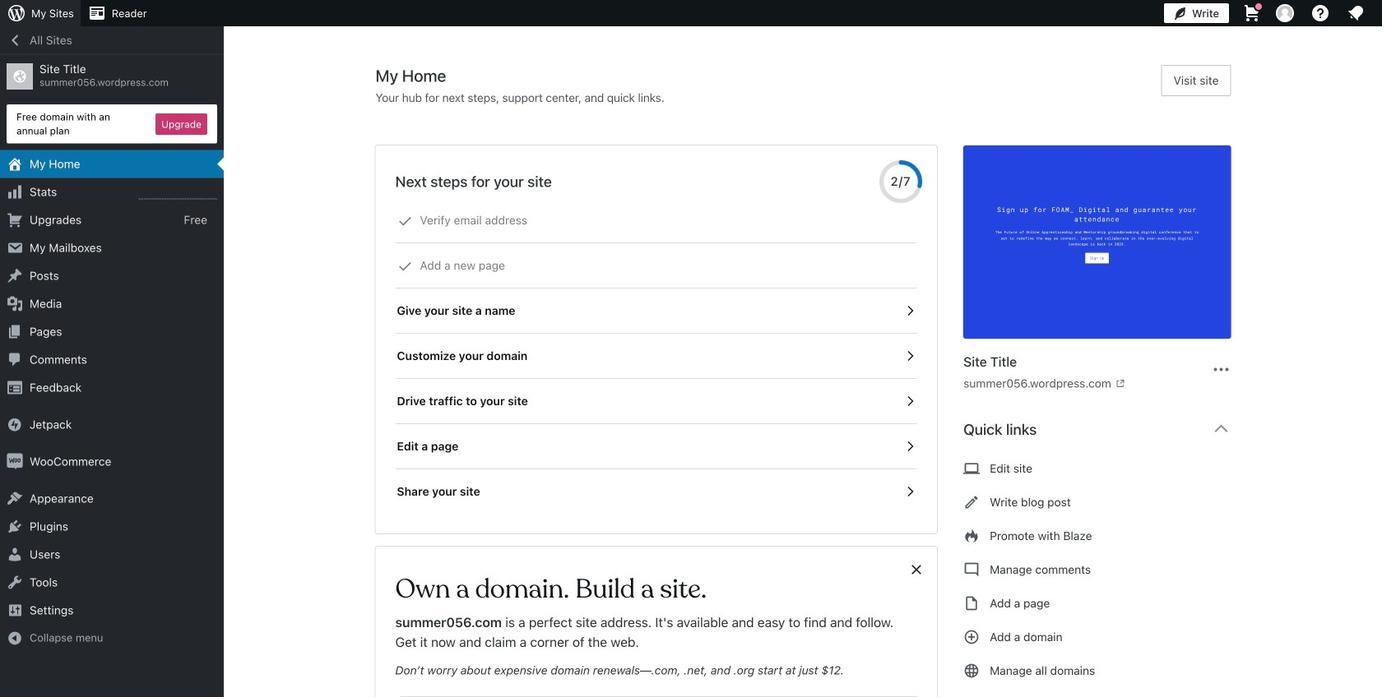 Task type: locate. For each thing, give the bounding box(es) containing it.
list item
[[1375, 84, 1383, 161], [1375, 161, 1383, 238], [1375, 238, 1383, 299]]

dismiss domain name promotion image
[[909, 560, 924, 580]]

manage your notifications image
[[1346, 3, 1366, 23]]

0 vertical spatial img image
[[7, 417, 23, 433]]

task enabled image
[[903, 439, 918, 454]]

img image
[[7, 417, 23, 433], [7, 454, 23, 470]]

task enabled image
[[903, 304, 918, 318], [903, 349, 918, 364], [903, 394, 918, 409], [903, 485, 918, 500]]

main content
[[376, 65, 1245, 698]]

2 list item from the top
[[1375, 161, 1383, 238]]

4 task enabled image from the top
[[903, 485, 918, 500]]

my profile image
[[1276, 4, 1294, 22]]

progress bar
[[880, 160, 923, 203]]

3 list item from the top
[[1375, 238, 1383, 299]]

1 vertical spatial img image
[[7, 454, 23, 470]]

1 task enabled image from the top
[[903, 304, 918, 318]]



Task type: describe. For each thing, give the bounding box(es) containing it.
1 img image from the top
[[7, 417, 23, 433]]

help image
[[1311, 3, 1331, 23]]

2 task enabled image from the top
[[903, 349, 918, 364]]

task complete image
[[398, 259, 413, 274]]

1 list item from the top
[[1375, 84, 1383, 161]]

launchpad checklist element
[[395, 198, 918, 514]]

more options for site site title image
[[1212, 360, 1231, 380]]

laptop image
[[964, 459, 980, 479]]

3 task enabled image from the top
[[903, 394, 918, 409]]

2 img image from the top
[[7, 454, 23, 470]]

highest hourly views 0 image
[[139, 189, 217, 200]]

insert_drive_file image
[[964, 594, 980, 614]]

my shopping cart image
[[1243, 3, 1262, 23]]

edit image
[[964, 493, 980, 513]]

mode_comment image
[[964, 560, 980, 580]]



Task type: vqa. For each thing, say whether or not it's contained in the screenshot.
"Open Search" IMAGE
no



